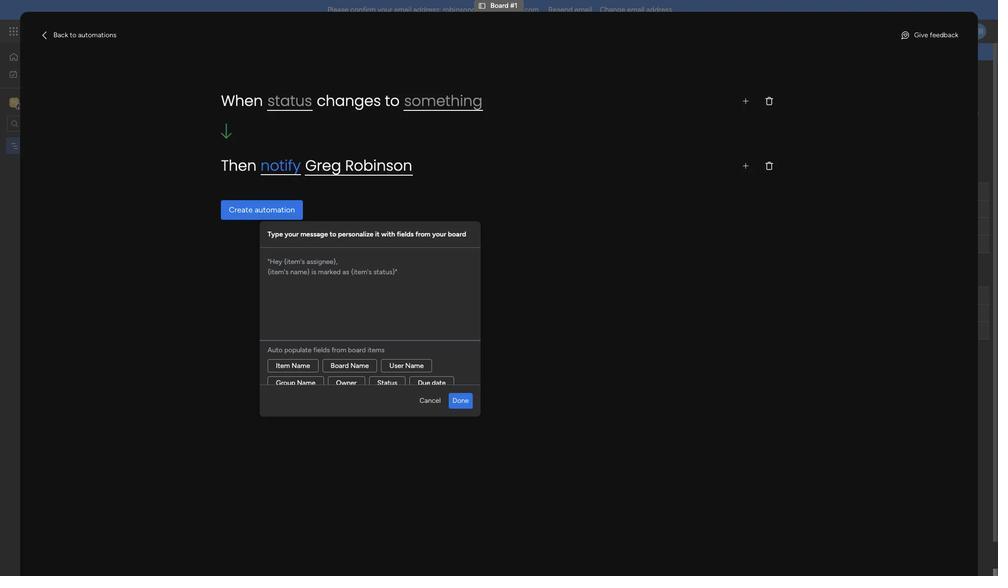 Task type: locate. For each thing, give the bounding box(es) containing it.
1 horizontal spatial to
[[330, 230, 336, 239]]

3 email from the left
[[627, 5, 645, 14]]

0 horizontal spatial board
[[348, 346, 366, 355]]

done
[[453, 397, 469, 405]]

cancel
[[420, 397, 441, 405]]

1 horizontal spatial work
[[79, 26, 97, 37]]

your
[[378, 5, 392, 14], [403, 91, 416, 100], [285, 230, 299, 239], [432, 230, 446, 239]]

1 vertical spatial work
[[33, 69, 48, 78]]

#1 down search in workspace "field"
[[43, 142, 50, 150]]

personalize
[[338, 230, 374, 239]]

0 horizontal spatial to
[[70, 31, 76, 39]]

1 horizontal spatial email
[[575, 5, 592, 14]]

of
[[205, 91, 211, 100], [374, 91, 380, 100]]

and
[[327, 91, 338, 100]]

where
[[382, 91, 401, 100]]

of right the type
[[205, 91, 211, 100]]

then notify
[[221, 155, 301, 177]]

fields right populate
[[313, 346, 330, 355]]

1 vertical spatial board #1
[[23, 142, 50, 150]]

something
[[404, 91, 483, 112]]

board
[[491, 1, 509, 10], [23, 142, 41, 150], [331, 362, 349, 370]]

name down populate
[[292, 362, 310, 370]]

item name
[[276, 362, 310, 370]]

0 horizontal spatial work
[[33, 69, 48, 78]]

auto
[[268, 346, 283, 355]]

option
[[0, 137, 125, 139]]

0 horizontal spatial board #1
[[23, 142, 50, 150]]

to right the back
[[70, 31, 76, 39]]

due
[[418, 379, 430, 387]]

select product image
[[9, 27, 19, 36]]

work right "my" on the top left
[[33, 69, 48, 78]]

name
[[292, 362, 310, 370], [350, 362, 369, 370], [405, 362, 424, 370], [297, 379, 316, 387]]

1 vertical spatial #1
[[43, 142, 50, 150]]

0 horizontal spatial email
[[394, 5, 412, 14]]

of right 'track'
[[374, 91, 380, 100]]

#1 left resend
[[510, 1, 518, 10]]

see
[[448, 91, 460, 99]]

email
[[394, 5, 412, 14], [575, 5, 592, 14], [627, 5, 645, 14]]

ai logo image
[[219, 136, 227, 143]]

type
[[189, 91, 203, 100]]

manage any type of project. assign owners, set timelines and keep track of where your project stands.
[[150, 91, 464, 100]]

any
[[176, 91, 187, 100]]

email left address: at the top left
[[394, 5, 412, 14]]

1 vertical spatial fields
[[313, 346, 330, 355]]

0 horizontal spatial #1
[[43, 142, 50, 150]]

cancel button
[[416, 393, 445, 409]]

#1
[[510, 1, 518, 10], [43, 142, 50, 150]]

done button
[[449, 393, 473, 409]]

from right with
[[416, 230, 431, 239]]

group name
[[276, 379, 316, 387]]

2 horizontal spatial email
[[627, 5, 645, 14]]

0 horizontal spatial board
[[23, 142, 41, 150]]

group
[[276, 379, 295, 387]]

monday
[[44, 26, 77, 37]]

0 horizontal spatial fields
[[313, 346, 330, 355]]

1 email from the left
[[394, 5, 412, 14]]

0 vertical spatial work
[[79, 26, 97, 37]]

change email address link
[[600, 5, 672, 14]]

1 horizontal spatial of
[[374, 91, 380, 100]]

2 horizontal spatial board
[[491, 1, 509, 10]]

2 email from the left
[[575, 5, 592, 14]]

to
[[70, 31, 76, 39], [385, 91, 400, 112], [330, 230, 336, 239]]

board #1
[[491, 1, 518, 10], [23, 142, 50, 150]]

0 horizontal spatial from
[[332, 346, 346, 355]]

fields right with
[[397, 230, 414, 239]]

auto populate fields from board items
[[268, 346, 385, 355]]

2 vertical spatial board
[[331, 362, 349, 370]]

keep
[[340, 91, 355, 100]]

0 vertical spatial to
[[70, 31, 76, 39]]

robinsongreg175@gmail.com
[[443, 5, 539, 14]]

resend
[[548, 5, 573, 14]]

main workspace
[[23, 97, 81, 107]]

from up board name
[[332, 346, 346, 355]]

more
[[461, 91, 477, 99]]

1 horizontal spatial fields
[[397, 230, 414, 239]]

monday work management
[[44, 26, 153, 37]]

board
[[448, 230, 466, 239], [348, 346, 366, 355]]

resend email
[[548, 5, 592, 14]]

to right message
[[330, 230, 336, 239]]

my work button
[[6, 66, 106, 82]]

to right 'track'
[[385, 91, 400, 112]]

m
[[11, 98, 17, 106]]

to something
[[385, 91, 483, 112]]

please confirm your email address: robinsongreg175@gmail.com
[[327, 5, 539, 14]]

email right 'change'
[[627, 5, 645, 14]]

name for user name
[[405, 362, 424, 370]]

0 horizontal spatial of
[[205, 91, 211, 100]]

0 vertical spatial board
[[491, 1, 509, 10]]

change email address
[[600, 5, 672, 14]]

workspace
[[42, 97, 81, 107]]

email for change email address
[[627, 5, 645, 14]]

1 vertical spatial from
[[332, 346, 346, 355]]

see more link
[[447, 90, 478, 100]]

0 vertical spatial board #1
[[491, 1, 518, 10]]

work right monday
[[79, 26, 97, 37]]

manage
[[150, 91, 175, 100]]

1 vertical spatial board
[[348, 346, 366, 355]]

1 vertical spatial to
[[385, 91, 400, 112]]

email for resend email
[[575, 5, 592, 14]]

feedback
[[930, 31, 959, 39]]

add view image
[[283, 110, 287, 117]]

workspace selection element
[[9, 96, 82, 109]]

1 horizontal spatial from
[[416, 230, 431, 239]]

2 horizontal spatial to
[[385, 91, 400, 112]]

workspace image
[[9, 97, 19, 108]]

name right group
[[297, 379, 316, 387]]

1 vertical spatial board
[[23, 142, 41, 150]]

1 horizontal spatial #1
[[510, 1, 518, 10]]

name up owner
[[350, 362, 369, 370]]

changes
[[317, 91, 381, 112]]

email right resend
[[575, 5, 592, 14]]

work inside button
[[33, 69, 48, 78]]

then
[[221, 155, 257, 177]]

1 horizontal spatial board #1
[[491, 1, 518, 10]]

0 vertical spatial #1
[[510, 1, 518, 10]]

1 horizontal spatial board
[[331, 362, 349, 370]]

calendar button
[[235, 106, 277, 121]]

1 horizontal spatial board
[[448, 230, 466, 239]]

from
[[416, 230, 431, 239], [332, 346, 346, 355]]

help image
[[936, 27, 946, 36]]

name right "user"
[[405, 362, 424, 370]]

project
[[418, 91, 440, 100]]



Task type: describe. For each thing, give the bounding box(es) containing it.
ai
[[231, 135, 238, 143]]

2 of from the left
[[374, 91, 380, 100]]

board inside board #1 list box
[[23, 142, 41, 150]]

track
[[356, 91, 372, 100]]

to inside "button"
[[70, 31, 76, 39]]

give feedback link
[[897, 27, 963, 43]]

date
[[432, 379, 446, 387]]

confirm
[[350, 5, 376, 14]]

1 of from the left
[[205, 91, 211, 100]]

type your message to personalize it with fields from your board
[[268, 230, 466, 239]]

message
[[300, 230, 328, 239]]

please
[[327, 5, 349, 14]]

name for group name
[[297, 379, 316, 387]]

owner
[[336, 379, 357, 387]]

with
[[381, 230, 395, 239]]

items
[[368, 346, 385, 355]]

change
[[600, 5, 626, 14]]

give feedback button
[[897, 27, 963, 43]]

address
[[647, 5, 672, 14]]

2 vertical spatial to
[[330, 230, 336, 239]]

0 vertical spatial fields
[[397, 230, 414, 239]]

my work
[[22, 69, 48, 78]]

board #1 inside list box
[[23, 142, 50, 150]]

populate
[[284, 346, 312, 355]]

when
[[221, 91, 263, 112]]

automation
[[255, 205, 295, 215]]

robinson
[[345, 155, 412, 177]]

type
[[268, 230, 283, 239]]

address:
[[413, 5, 441, 14]]

automations
[[78, 31, 117, 39]]

ai assistant
[[231, 135, 268, 143]]

give feedback
[[914, 31, 959, 39]]

status
[[267, 91, 312, 112]]

status
[[377, 379, 397, 387]]

see more
[[448, 91, 477, 99]]

home button
[[6, 49, 106, 65]]

project.
[[213, 91, 237, 100]]

home
[[23, 53, 41, 61]]

create
[[229, 205, 253, 215]]

owners,
[[261, 91, 285, 100]]

resend email link
[[548, 5, 592, 14]]

give
[[914, 31, 928, 39]]

0 vertical spatial board
[[448, 230, 466, 239]]

item
[[276, 362, 290, 370]]

project
[[245, 291, 267, 300]]

stands.
[[442, 91, 464, 100]]

name for item name
[[292, 362, 310, 370]]

notify
[[261, 155, 301, 177]]

board #1 list box
[[0, 136, 125, 287]]

work for my
[[33, 69, 48, 78]]

greg robinson
[[305, 155, 412, 177]]

Search in workspace field
[[21, 118, 82, 129]]

ai assistant button
[[216, 132, 272, 147]]

user
[[390, 362, 404, 370]]

back to automations button
[[36, 27, 120, 43]]

assign
[[238, 91, 259, 100]]

timelines
[[297, 91, 325, 100]]

assistant
[[239, 135, 268, 143]]

#1 inside list box
[[43, 142, 50, 150]]

calendar
[[242, 109, 270, 117]]

name for board name
[[350, 362, 369, 370]]

back to automations
[[53, 31, 117, 39]]

it
[[375, 230, 380, 239]]

create automation
[[229, 205, 295, 215]]

create automation button
[[221, 201, 303, 220]]

my
[[22, 69, 31, 78]]

set
[[286, 91, 296, 100]]

due date
[[418, 379, 446, 387]]

search everything image
[[915, 27, 925, 36]]

0 vertical spatial from
[[416, 230, 431, 239]]

back
[[53, 31, 68, 39]]

user name
[[390, 362, 424, 370]]

"Hey {item's assignee},
{item's name} is marked as {item's status}" text field
[[268, 256, 473, 329]]

management
[[99, 26, 153, 37]]

main
[[23, 97, 40, 107]]

board name
[[331, 362, 369, 370]]

when status changes
[[221, 91, 381, 112]]

work for monday
[[79, 26, 97, 37]]

greg
[[305, 155, 341, 177]]

greg robinson image
[[971, 24, 987, 39]]



Task type: vqa. For each thing, say whether or not it's contained in the screenshot.
Workspace selection Element on the top left
yes



